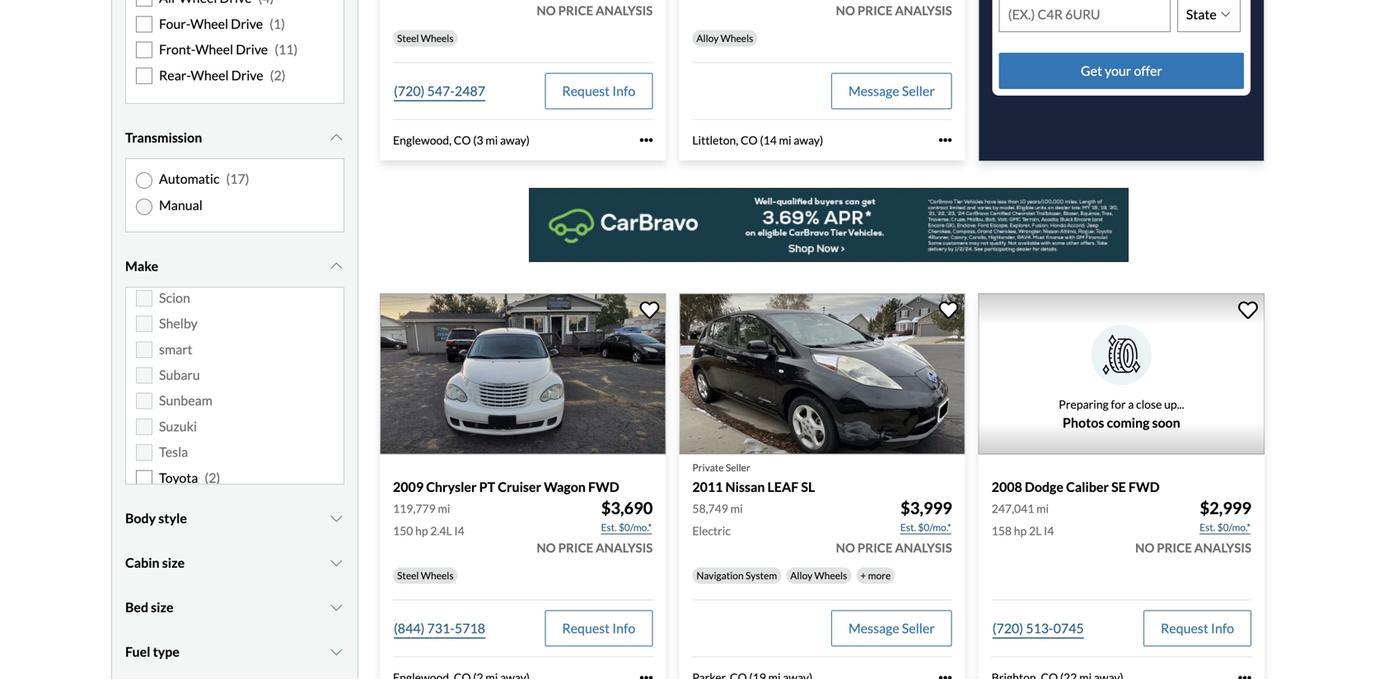 Task type: describe. For each thing, give the bounding box(es) containing it.
0 vertical spatial (2)
[[270, 67, 286, 83]]

fuel type
[[125, 644, 180, 660]]

est. $0/mo.* button for $3,999
[[900, 519, 952, 536]]

$0/mo.* for $3,690
[[619, 521, 652, 533]]

(844) 731-5718
[[394, 620, 485, 636]]

request info button for $2,999
[[1144, 610, 1252, 646]]

513-
[[1026, 620, 1054, 636]]

system
[[746, 569, 777, 581]]

cruiser
[[498, 479, 541, 495]]

(720) 513-0745
[[993, 620, 1084, 636]]

1 steel wheels from the top
[[397, 32, 454, 44]]

fuel
[[125, 644, 150, 660]]

2009 chrysler pt cruiser wagon fwd
[[393, 479, 619, 495]]

drive for rear-wheel drive
[[231, 67, 263, 83]]

no price analysis for (720) 547-2487
[[537, 3, 653, 18]]

1 ellipsis h image from the top
[[939, 134, 952, 147]]

get your offer
[[1081, 63, 1163, 79]]

no for $2,999
[[1136, 540, 1155, 555]]

leaf
[[768, 479, 799, 495]]

2l
[[1029, 524, 1042, 538]]

body style button
[[125, 498, 344, 539]]

sl
[[801, 479, 815, 495]]

bed
[[125, 599, 148, 615]]

subaru
[[159, 367, 200, 383]]

type
[[153, 644, 180, 660]]

5718
[[455, 620, 485, 636]]

drive for four-wheel drive
[[231, 16, 263, 32]]

nissan
[[726, 479, 765, 495]]

2 steel wheels from the top
[[397, 569, 454, 581]]

2.4l
[[430, 524, 452, 538]]

(EX.) C4R 6URU field
[[1000, 0, 1170, 31]]

(844) 731-5718 button
[[393, 610, 486, 646]]

(11)
[[275, 41, 298, 57]]

rear-
[[159, 67, 191, 83]]

chevron down image for body style
[[328, 512, 344, 525]]

chevron down image for bed size
[[328, 601, 344, 614]]

(720) 513-0745 button
[[992, 610, 1085, 646]]

vehicle photo unavailable image
[[979, 293, 1265, 454]]

247,041
[[992, 501, 1034, 515]]

2 vertical spatial seller
[[902, 620, 935, 636]]

navigation system
[[697, 569, 777, 581]]

make button
[[125, 246, 344, 287]]

analysis for $3,690
[[596, 540, 653, 555]]

chevron down image for cabin size
[[328, 556, 344, 569]]

toyota
[[159, 470, 198, 486]]

away) for (720) 547-2487
[[500, 133, 530, 147]]

englewood,
[[393, 133, 452, 147]]

transmission button
[[125, 117, 344, 158]]

$3,999 est. $0/mo.* no price analysis
[[836, 498, 952, 555]]

make
[[125, 258, 158, 274]]

more
[[868, 569, 891, 581]]

158
[[992, 524, 1012, 538]]

58,749 mi electric
[[692, 501, 743, 538]]

littleton, co (14 mi away)
[[692, 133, 823, 147]]

get
[[1081, 63, 1103, 79]]

seller inside private seller 2011 nissan leaf sl
[[726, 461, 751, 473]]

1 vertical spatial alloy
[[790, 569, 813, 581]]

est. $0/mo.* button for $3,690
[[600, 519, 653, 536]]

2008
[[992, 479, 1022, 495]]

caliber
[[1066, 479, 1109, 495]]

size for cabin size
[[162, 555, 185, 571]]

four-
[[159, 16, 190, 32]]

1 message from the top
[[849, 83, 900, 99]]

price for $2,999
[[1157, 540, 1192, 555]]

rear-wheel drive (2)
[[159, 67, 286, 83]]

white 2009 chrysler pt cruiser wagon fwd wagon front-wheel drive automatic image
[[380, 293, 666, 454]]

wagon
[[544, 479, 586, 495]]

1 message seller button from the top
[[832, 73, 952, 109]]

2 message seller from the top
[[849, 620, 935, 636]]

automatic
[[159, 171, 220, 187]]

bed size
[[125, 599, 174, 615]]

119,779 mi 150 hp 2.4l i4
[[393, 501, 465, 538]]

front-wheel drive (11)
[[159, 41, 298, 57]]

$0/mo.* for $3,999
[[918, 521, 952, 533]]

drive for front-wheel drive
[[236, 41, 268, 57]]

(17)
[[226, 171, 249, 187]]

transmission
[[125, 129, 202, 145]]

size for bed size
[[151, 599, 174, 615]]

body style
[[125, 510, 187, 526]]

bed size button
[[125, 587, 344, 628]]

est. $0/mo.* button for $2,999
[[1199, 519, 1252, 536]]

2 ellipsis h image from the top
[[939, 671, 952, 679]]

mi for $3,690
[[438, 501, 450, 515]]

wheel for front-
[[195, 41, 233, 57]]

request info for $3,690
[[562, 620, 636, 636]]

dodge
[[1025, 479, 1064, 495]]

$3,690
[[601, 498, 653, 518]]

$2,999
[[1200, 498, 1252, 518]]

chevron down image for transmission
[[328, 131, 344, 144]]

2009
[[393, 479, 424, 495]]

247,041 mi 158 hp 2l i4
[[992, 501, 1054, 538]]

manual
[[159, 197, 203, 213]]

$3,999
[[901, 498, 952, 518]]

ellipsis h image for $3,690
[[640, 671, 653, 679]]

your
[[1105, 63, 1132, 79]]

smart
[[159, 341, 193, 357]]

(720) 547-2487
[[394, 83, 485, 99]]

est. for $2,999
[[1200, 521, 1216, 533]]

automatic (17)
[[159, 171, 249, 187]]



Task type: locate. For each thing, give the bounding box(es) containing it.
2 fwd from the left
[[1129, 479, 1160, 495]]

$0/mo.* down $3,999 in the bottom of the page
[[918, 521, 952, 533]]

get your offer button
[[999, 53, 1244, 89]]

2 away) from the left
[[794, 133, 823, 147]]

i4 right 2.4l
[[454, 524, 465, 538]]

analysis for $2,999
[[1195, 540, 1252, 555]]

wheel
[[190, 16, 228, 32], [195, 41, 233, 57], [191, 67, 229, 83]]

2 est. $0/mo.* button from the left
[[900, 519, 952, 536]]

1 horizontal spatial $0/mo.*
[[918, 521, 952, 533]]

2 chevron down image from the top
[[328, 512, 344, 525]]

0 vertical spatial alloy wheels
[[697, 32, 753, 44]]

0 horizontal spatial $0/mo.*
[[619, 521, 652, 533]]

black 2011 nissan leaf sl hatchback front-wheel drive 1-speed dual clutch image
[[679, 293, 966, 454]]

$0/mo.* down $2,999
[[1218, 521, 1251, 533]]

away) for message seller
[[794, 133, 823, 147]]

2 $0/mo.* from the left
[[918, 521, 952, 533]]

no for $3,999
[[836, 540, 855, 555]]

2 steel from the top
[[397, 569, 419, 581]]

price inside $3,690 est. $0/mo.* no price analysis
[[558, 540, 593, 555]]

fwd
[[588, 479, 619, 495], [1129, 479, 1160, 495]]

four-wheel drive (1)
[[159, 16, 285, 32]]

0 vertical spatial chevron down image
[[328, 131, 344, 144]]

1 vertical spatial ellipsis h image
[[939, 671, 952, 679]]

1 co from the left
[[454, 133, 471, 147]]

advertisement region
[[529, 188, 1129, 262]]

1 horizontal spatial co
[[741, 133, 758, 147]]

3 est. $0/mo.* button from the left
[[1199, 519, 1252, 536]]

0 horizontal spatial est. $0/mo.* button
[[600, 519, 653, 536]]

1 no price analysis from the left
[[537, 3, 653, 18]]

(1)
[[270, 16, 285, 32]]

chevron down image inside cabin size 'dropdown button'
[[328, 556, 344, 569]]

request info button for $3,690
[[545, 610, 653, 646]]

style
[[158, 510, 187, 526]]

co left (14
[[741, 133, 758, 147]]

(720) left 547-
[[394, 83, 425, 99]]

no inside '$3,999 est. $0/mo.* no price analysis'
[[836, 540, 855, 555]]

offer
[[1134, 63, 1163, 79]]

steel down 150
[[397, 569, 419, 581]]

est. inside '$3,999 est. $0/mo.* no price analysis'
[[901, 521, 916, 533]]

0 vertical spatial message seller button
[[832, 73, 952, 109]]

1 horizontal spatial (2)
[[270, 67, 286, 83]]

i4 inside 119,779 mi 150 hp 2.4l i4
[[454, 524, 465, 538]]

(720) left 513-
[[993, 620, 1024, 636]]

0 horizontal spatial alloy
[[697, 32, 719, 44]]

1 vertical spatial (720)
[[993, 620, 1024, 636]]

price for $3,999
[[858, 540, 893, 555]]

tesla
[[159, 444, 188, 460]]

3 chevron down image from the top
[[328, 601, 344, 614]]

0 horizontal spatial hp
[[415, 524, 428, 538]]

no inside $2,999 est. $0/mo.* no price analysis
[[1136, 540, 1155, 555]]

1 vertical spatial wheel
[[195, 41, 233, 57]]

1 vertical spatial steel wheels
[[397, 569, 454, 581]]

drive left (11)
[[236, 41, 268, 57]]

1 horizontal spatial i4
[[1044, 524, 1054, 538]]

size inside "dropdown button"
[[151, 599, 174, 615]]

toyota (2)
[[159, 470, 220, 486]]

0 horizontal spatial away)
[[500, 133, 530, 147]]

(720) 547-2487 button
[[393, 73, 486, 109]]

1 vertical spatial message seller
[[849, 620, 935, 636]]

price for $3,690
[[558, 540, 593, 555]]

away)
[[500, 133, 530, 147], [794, 133, 823, 147]]

size right cabin
[[162, 555, 185, 571]]

2 chevron down image from the top
[[328, 556, 344, 569]]

1 vertical spatial seller
[[726, 461, 751, 473]]

0 vertical spatial drive
[[231, 16, 263, 32]]

away) right (14
[[794, 133, 823, 147]]

2 co from the left
[[741, 133, 758, 147]]

pt
[[479, 479, 495, 495]]

est. for $3,690
[[601, 521, 617, 533]]

chevron down image inside bed size "dropdown button"
[[328, 601, 344, 614]]

front-
[[159, 41, 195, 57]]

co left (3
[[454, 133, 471, 147]]

150
[[393, 524, 413, 538]]

2 hp from the left
[[1014, 524, 1027, 538]]

message seller button
[[832, 73, 952, 109], [832, 610, 952, 646]]

hp inside "247,041 mi 158 hp 2l i4"
[[1014, 524, 1027, 538]]

(720) inside (720) 513-0745 button
[[993, 620, 1024, 636]]

private
[[692, 461, 724, 473]]

size inside 'dropdown button'
[[162, 555, 185, 571]]

analysis inside $2,999 est. $0/mo.* no price analysis
[[1195, 540, 1252, 555]]

547-
[[427, 83, 455, 99]]

mi inside "247,041 mi 158 hp 2l i4"
[[1037, 501, 1049, 515]]

size
[[162, 555, 185, 571], [151, 599, 174, 615]]

2 i4 from the left
[[1044, 524, 1054, 538]]

info for $3,690
[[612, 620, 636, 636]]

private seller 2011 nissan leaf sl
[[692, 461, 815, 495]]

mi inside 119,779 mi 150 hp 2.4l i4
[[438, 501, 450, 515]]

drive
[[231, 16, 263, 32], [236, 41, 268, 57], [231, 67, 263, 83]]

alloy wheels
[[697, 32, 753, 44], [790, 569, 847, 581]]

mi for $3,999
[[731, 501, 743, 515]]

analysis
[[596, 3, 653, 18], [895, 3, 952, 18], [596, 540, 653, 555], [895, 540, 952, 555], [1195, 540, 1252, 555]]

chevron down image for make
[[328, 260, 344, 273]]

2011
[[692, 479, 723, 495]]

2 vertical spatial wheel
[[191, 67, 229, 83]]

$3,690 est. $0/mo.* no price analysis
[[537, 498, 653, 555]]

mi down dodge
[[1037, 501, 1049, 515]]

$0/mo.* down $3,690
[[619, 521, 652, 533]]

2 message seller button from the top
[[832, 610, 952, 646]]

0 horizontal spatial (2)
[[205, 470, 220, 486]]

est. down $2,999
[[1200, 521, 1216, 533]]

(14
[[760, 133, 777, 147]]

sunbeam
[[159, 392, 212, 409]]

est. for $3,999
[[901, 521, 916, 533]]

cabin size
[[125, 555, 185, 571]]

(844)
[[394, 620, 425, 636]]

analysis inside '$3,999 est. $0/mo.* no price analysis'
[[895, 540, 952, 555]]

hp left 2l
[[1014, 524, 1027, 538]]

steel wheels up (720) 547-2487
[[397, 32, 454, 44]]

0 vertical spatial message seller
[[849, 83, 935, 99]]

(720) for (720) 513-0745
[[993, 620, 1024, 636]]

chevron down image
[[328, 260, 344, 273], [328, 556, 344, 569], [328, 601, 344, 614], [328, 645, 344, 658]]

2 est. from the left
[[901, 521, 916, 533]]

1 $0/mo.* from the left
[[619, 521, 652, 533]]

0 vertical spatial steel
[[397, 32, 419, 44]]

0 vertical spatial alloy
[[697, 32, 719, 44]]

i4 right 2l
[[1044, 524, 1054, 538]]

steel wheels down 2.4l
[[397, 569, 454, 581]]

i4 for $3,690
[[454, 524, 465, 538]]

2008 dodge caliber se fwd
[[992, 479, 1160, 495]]

$0/mo.* for $2,999
[[1218, 521, 1251, 533]]

request for $2,999
[[1161, 620, 1209, 636]]

1 est. from the left
[[601, 521, 617, 533]]

fwd right se
[[1129, 479, 1160, 495]]

steel up (720) 547-2487
[[397, 32, 419, 44]]

1 fwd from the left
[[588, 479, 619, 495]]

analysis inside $3,690 est. $0/mo.* no price analysis
[[596, 540, 653, 555]]

1 horizontal spatial hp
[[1014, 524, 1027, 538]]

request info for $2,999
[[1161, 620, 1234, 636]]

0 vertical spatial size
[[162, 555, 185, 571]]

1 vertical spatial message seller button
[[832, 610, 952, 646]]

2 vertical spatial drive
[[231, 67, 263, 83]]

no
[[537, 3, 556, 18], [836, 3, 855, 18], [537, 540, 556, 555], [836, 540, 855, 555], [1136, 540, 1155, 555]]

mi right (3
[[486, 133, 498, 147]]

1 chevron down image from the top
[[328, 260, 344, 273]]

request for $3,690
[[562, 620, 610, 636]]

scion
[[159, 290, 190, 306]]

request info
[[562, 83, 636, 99], [562, 620, 636, 636], [1161, 620, 1234, 636]]

chevron down image inside 'make' 'dropdown button'
[[328, 260, 344, 273]]

alloy
[[697, 32, 719, 44], [790, 569, 813, 581]]

0745
[[1054, 620, 1084, 636]]

2 message from the top
[[849, 620, 900, 636]]

hp for $2,999
[[1014, 524, 1027, 538]]

no inside $3,690 est. $0/mo.* no price analysis
[[537, 540, 556, 555]]

est. $0/mo.* button down $3,999 in the bottom of the page
[[900, 519, 952, 536]]

1 message seller from the top
[[849, 83, 935, 99]]

1 horizontal spatial fwd
[[1129, 479, 1160, 495]]

est. down $3,999 in the bottom of the page
[[901, 521, 916, 533]]

littleton,
[[692, 133, 739, 147]]

0 vertical spatial steel wheels
[[397, 32, 454, 44]]

0 horizontal spatial no price analysis
[[537, 3, 653, 18]]

(720)
[[394, 83, 425, 99], [993, 620, 1024, 636]]

1 away) from the left
[[500, 133, 530, 147]]

chevron down image inside the body style 'dropdown button'
[[328, 512, 344, 525]]

wheel down 'four-wheel drive (1)'
[[195, 41, 233, 57]]

2 horizontal spatial est.
[[1200, 521, 1216, 533]]

0 horizontal spatial i4
[[454, 524, 465, 538]]

1 chevron down image from the top
[[328, 131, 344, 144]]

58,749
[[692, 501, 728, 515]]

0 horizontal spatial alloy wheels
[[697, 32, 753, 44]]

0 horizontal spatial (720)
[[394, 83, 425, 99]]

1 horizontal spatial est.
[[901, 521, 916, 533]]

fwd up $3,690
[[588, 479, 619, 495]]

chevron down image inside transmission dropdown button
[[328, 131, 344, 144]]

analysis for $3,999
[[895, 540, 952, 555]]

message seller
[[849, 83, 935, 99], [849, 620, 935, 636]]

drive down front-wheel drive (11)
[[231, 67, 263, 83]]

info for $2,999
[[1211, 620, 1234, 636]]

(720) inside (720) 547-2487 button
[[394, 83, 425, 99]]

+
[[861, 569, 866, 581]]

1 horizontal spatial away)
[[794, 133, 823, 147]]

1 horizontal spatial no price analysis
[[836, 3, 952, 18]]

0 vertical spatial (720)
[[394, 83, 425, 99]]

cabin size button
[[125, 542, 344, 583]]

$0/mo.* inside '$3,999 est. $0/mo.* no price analysis'
[[918, 521, 952, 533]]

est. $0/mo.* button down $2,999
[[1199, 519, 1252, 536]]

request info button
[[545, 73, 653, 109], [545, 610, 653, 646], [1144, 610, 1252, 646]]

size right bed at bottom
[[151, 599, 174, 615]]

1 est. $0/mo.* button from the left
[[600, 519, 653, 536]]

0 horizontal spatial fwd
[[588, 479, 619, 495]]

1 horizontal spatial alloy
[[790, 569, 813, 581]]

ellipsis h image
[[640, 134, 653, 147], [640, 671, 653, 679], [1239, 671, 1252, 679]]

wheel down front-wheel drive (11)
[[191, 67, 229, 83]]

3 $0/mo.* from the left
[[1218, 521, 1251, 533]]

hp right 150
[[415, 524, 428, 538]]

drive left the (1)
[[231, 16, 263, 32]]

shelby
[[159, 315, 198, 331]]

0 horizontal spatial est.
[[601, 521, 617, 533]]

englewood, co (3 mi away)
[[393, 133, 530, 147]]

steel wheels
[[397, 32, 454, 44], [397, 569, 454, 581]]

wheel for four-
[[190, 16, 228, 32]]

1 vertical spatial steel
[[397, 569, 419, 581]]

1 vertical spatial drive
[[236, 41, 268, 57]]

body
[[125, 510, 156, 526]]

(3
[[473, 133, 483, 147]]

1 vertical spatial size
[[151, 599, 174, 615]]

(720) for (720) 547-2487
[[394, 83, 425, 99]]

4 chevron down image from the top
[[328, 645, 344, 658]]

est. inside $3,690 est. $0/mo.* no price analysis
[[601, 521, 617, 533]]

mi for $2,999
[[1037, 501, 1049, 515]]

est. down $3,690
[[601, 521, 617, 533]]

i4 for $2,999
[[1044, 524, 1054, 538]]

fuel type button
[[125, 631, 344, 672]]

2 no price analysis from the left
[[836, 3, 952, 18]]

0 vertical spatial wheel
[[190, 16, 228, 32]]

wheels
[[421, 32, 454, 44], [721, 32, 753, 44], [421, 569, 454, 581], [815, 569, 847, 581]]

2 horizontal spatial $0/mo.*
[[1218, 521, 1251, 533]]

1 vertical spatial message
[[849, 620, 900, 636]]

co for message seller
[[741, 133, 758, 147]]

0 horizontal spatial co
[[454, 133, 471, 147]]

$2,999 est. $0/mo.* no price analysis
[[1136, 498, 1252, 555]]

wheel for rear-
[[191, 67, 229, 83]]

1 horizontal spatial alloy wheels
[[790, 569, 847, 581]]

1 steel from the top
[[397, 32, 419, 44]]

ellipsis h image
[[939, 134, 952, 147], [939, 671, 952, 679]]

1 horizontal spatial (720)
[[993, 620, 1024, 636]]

1 hp from the left
[[415, 524, 428, 538]]

away) right (3
[[500, 133, 530, 147]]

est. inside $2,999 est. $0/mo.* no price analysis
[[1200, 521, 1216, 533]]

hp
[[415, 524, 428, 538], [1014, 524, 1027, 538]]

1 vertical spatial (2)
[[205, 470, 220, 486]]

hp for $3,690
[[415, 524, 428, 538]]

1 horizontal spatial est. $0/mo.* button
[[900, 519, 952, 536]]

mi down nissan at the bottom right
[[731, 501, 743, 515]]

price inside '$3,999 est. $0/mo.* no price analysis'
[[858, 540, 893, 555]]

electric
[[692, 524, 731, 538]]

+ more
[[861, 569, 891, 581]]

ellipsis h image for $2,999
[[1239, 671, 1252, 679]]

i4
[[454, 524, 465, 538], [1044, 524, 1054, 538]]

no for $3,690
[[537, 540, 556, 555]]

mi right (14
[[779, 133, 792, 147]]

price inside $2,999 est. $0/mo.* no price analysis
[[1157, 540, 1192, 555]]

wheel up front-wheel drive (11)
[[190, 16, 228, 32]]

0 vertical spatial seller
[[902, 83, 935, 99]]

0 vertical spatial message
[[849, 83, 900, 99]]

3 est. from the left
[[1200, 521, 1216, 533]]

co for (720) 547-2487
[[454, 133, 471, 147]]

no price analysis for message seller
[[836, 3, 952, 18]]

chevron down image for fuel type
[[328, 645, 344, 658]]

1 i4 from the left
[[454, 524, 465, 538]]

est. $0/mo.* button down $3,690
[[600, 519, 653, 536]]

chevron down image
[[328, 131, 344, 144], [328, 512, 344, 525]]

(2) down (11)
[[270, 67, 286, 83]]

$0/mo.* inside $2,999 est. $0/mo.* no price analysis
[[1218, 521, 1251, 533]]

mi up 2.4l
[[438, 501, 450, 515]]

mi inside '58,749 mi electric'
[[731, 501, 743, 515]]

hp inside 119,779 mi 150 hp 2.4l i4
[[415, 524, 428, 538]]

mi
[[486, 133, 498, 147], [779, 133, 792, 147], [438, 501, 450, 515], [731, 501, 743, 515], [1037, 501, 1049, 515]]

2 horizontal spatial est. $0/mo.* button
[[1199, 519, 1252, 536]]

navigation
[[697, 569, 744, 581]]

$0/mo.*
[[619, 521, 652, 533], [918, 521, 952, 533], [1218, 521, 1251, 533]]

cabin
[[125, 555, 160, 571]]

1 vertical spatial chevron down image
[[328, 512, 344, 525]]

suzuki
[[159, 418, 197, 434]]

119,779
[[393, 501, 436, 515]]

se
[[1112, 479, 1126, 495]]

(2) right toyota
[[205, 470, 220, 486]]

message
[[849, 83, 900, 99], [849, 620, 900, 636]]

$0/mo.* inside $3,690 est. $0/mo.* no price analysis
[[619, 521, 652, 533]]

chrysler
[[426, 479, 477, 495]]

1 vertical spatial alloy wheels
[[790, 569, 847, 581]]

731-
[[427, 620, 455, 636]]

chevron down image inside fuel type dropdown button
[[328, 645, 344, 658]]

i4 inside "247,041 mi 158 hp 2l i4"
[[1044, 524, 1054, 538]]

0 vertical spatial ellipsis h image
[[939, 134, 952, 147]]



Task type: vqa. For each thing, say whether or not it's contained in the screenshot.
toyota (2) at the left of the page
yes



